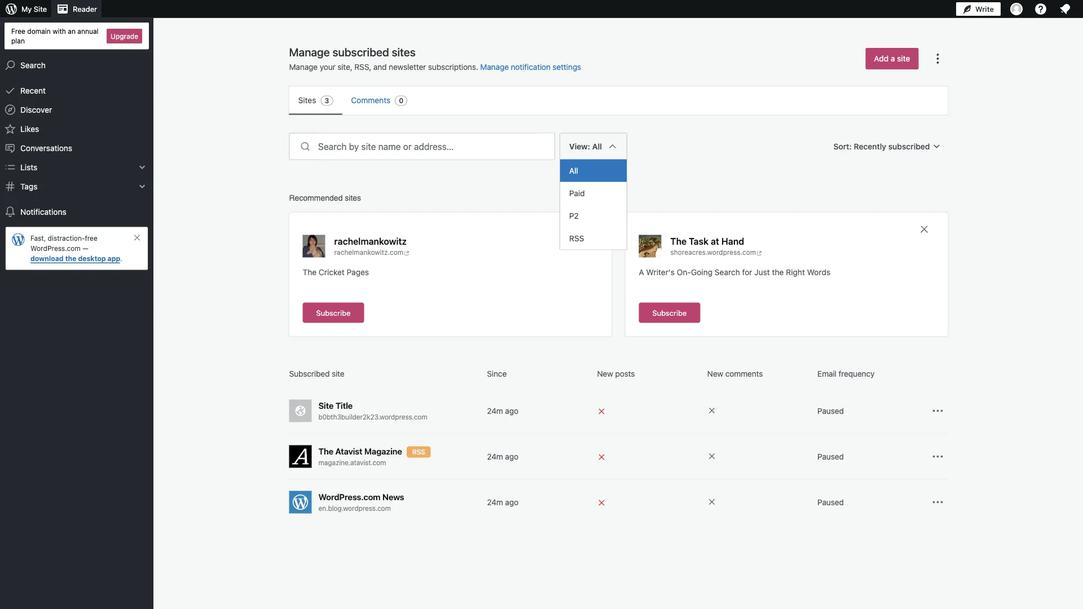 Task type: vqa. For each thing, say whether or not it's contained in the screenshot.
New comments's New
yes



Task type: describe. For each thing, give the bounding box(es) containing it.
conversations link
[[0, 139, 154, 158]]

site title b0bth3builder2k23.wordpress.com
[[319, 401, 428, 421]]

comments
[[351, 96, 391, 105]]

subscribe for rachelmankowitz
[[316, 309, 351, 317]]

my
[[21, 5, 32, 13]]

manage your notifications image
[[1059, 2, 1072, 16]]

new for new comments
[[708, 369, 724, 378]]

dismiss image
[[133, 233, 142, 242]]

ago for title
[[505, 406, 519, 416]]

newsletter
[[389, 62, 426, 72]]

posts
[[616, 369, 635, 378]]

upgrade
[[111, 32, 138, 40]]

email frequency
[[818, 369, 875, 378]]

site inside subscribed site column header
[[332, 369, 345, 378]]

and
[[374, 62, 387, 72]]

notification settings
[[511, 62, 581, 72]]

more actions image for news
[[932, 496, 945, 509]]

annual
[[77, 27, 99, 35]]

the for the cricket pages
[[303, 268, 317, 277]]

task
[[689, 236, 709, 247]]

subscribed
[[289, 369, 330, 378]]

paused for news
[[818, 498, 844, 507]]

subscriptions.
[[428, 62, 478, 72]]

my site link
[[0, 0, 51, 18]]

a
[[639, 268, 644, 277]]

words
[[808, 268, 831, 277]]

desktop
[[78, 255, 106, 263]]

the atavist magazine image
[[289, 446, 312, 468]]

24m inside the atavist magazine row
[[487, 452, 503, 461]]

help image
[[1035, 2, 1048, 16]]

ago inside the atavist magazine row
[[505, 452, 519, 461]]

since column header
[[487, 368, 593, 380]]

b0bth3builder2k23.wordpress.com
[[319, 413, 428, 421]]

site,
[[338, 62, 353, 72]]

recommended sites
[[289, 193, 361, 202]]

menu inside manage subscribed sites main content
[[289, 86, 948, 115]]

distraction-
[[48, 235, 85, 242]]

paused cell for title
[[818, 406, 924, 417]]

site title link
[[319, 400, 483, 412]]

recommended
[[289, 193, 343, 202]]

an
[[68, 27, 76, 35]]

tags link
[[0, 177, 154, 196]]

paused for title
[[818, 406, 844, 416]]

cricket
[[319, 268, 345, 277]]

notifications
[[20, 207, 66, 217]]

24m for title
[[487, 406, 503, 416]]

write
[[976, 5, 994, 13]]

notifications link
[[0, 202, 154, 222]]

likes link
[[0, 119, 154, 139]]

fast,
[[30, 235, 46, 242]]

wordpress.com news row
[[289, 480, 948, 526]]

dismiss this recommendation image
[[919, 224, 930, 235]]

free domain with an annual plan
[[11, 27, 99, 44]]

the for the atavist magazine
[[319, 447, 334, 457]]

magazine.atavist.com link
[[319, 458, 483, 468]]

free
[[85, 235, 98, 242]]

search link
[[0, 56, 154, 75]]

plan
[[11, 37, 25, 44]]

atavist
[[336, 447, 363, 457]]

more information image for news
[[708, 498, 717, 507]]

0 vertical spatial all
[[592, 142, 602, 151]]

ago for news
[[505, 498, 519, 507]]

en.blog.wordpress.com
[[319, 505, 391, 513]]

my profile image
[[1011, 3, 1023, 15]]

subscribed sites
[[333, 45, 416, 58]]

just
[[755, 268, 770, 277]]

paid link
[[560, 182, 627, 205]]

sites
[[345, 193, 361, 202]]

free
[[11, 27, 25, 35]]

24m for news
[[487, 498, 503, 507]]

manage right "subscriptions."
[[480, 62, 509, 72]]

reader link
[[51, 0, 102, 18]]

b0bth3builder2k23.wordpress.com link
[[319, 412, 483, 422]]

3
[[325, 97, 329, 105]]

wordpress.com news image
[[289, 491, 312, 514]]

keyboard_arrow_down image
[[137, 181, 148, 192]]

writer's
[[647, 268, 675, 277]]

pages
[[347, 268, 369, 277]]

tags
[[20, 182, 37, 191]]

app
[[108, 255, 120, 263]]

—
[[82, 245, 88, 253]]

magazine
[[365, 447, 402, 457]]

.
[[120, 255, 122, 263]]

add a site
[[874, 54, 911, 63]]

paid
[[569, 189, 585, 198]]

24m ago for title
[[487, 406, 519, 416]]

p2
[[569, 211, 579, 220]]

rachelmankowitz
[[334, 236, 407, 247]]

new posts column header
[[597, 368, 703, 380]]

discover link
[[0, 100, 154, 119]]

the for the task at hand
[[671, 236, 687, 247]]

new comments column header
[[708, 368, 813, 380]]

2 cell from the top
[[597, 451, 703, 463]]

more actions image for title
[[932, 404, 945, 418]]

subscribed site column header
[[289, 368, 483, 380]]

sites
[[298, 96, 316, 105]]

2 more actions image from the top
[[932, 450, 945, 464]]

title
[[336, 401, 353, 411]]

wordpress.com news en.blog.wordpress.com
[[319, 492, 404, 513]]

rachelmankowitz.com
[[334, 249, 404, 257]]

view: all
[[569, 142, 602, 151]]

subscribed site
[[289, 369, 345, 378]]

likes
[[20, 124, 39, 134]]

lists link
[[0, 158, 154, 177]]

keyboard_arrow_down image
[[137, 162, 148, 173]]

hand
[[722, 236, 745, 247]]

wordpress.com news cell
[[289, 491, 483, 514]]

rachelmankowitz link
[[334, 235, 407, 247]]

the atavist magazine cell
[[289, 446, 483, 468]]

cell for news
[[597, 496, 703, 509]]

rss inside view: all list box
[[569, 234, 584, 243]]

rss,
[[355, 62, 372, 72]]

the atavist magazine row
[[289, 434, 948, 480]]



Task type: locate. For each thing, give the bounding box(es) containing it.
1 horizontal spatial subscribe button
[[639, 303, 701, 323]]

0 horizontal spatial subscribe
[[316, 309, 351, 317]]

your
[[320, 62, 336, 72]]

new inside column header
[[708, 369, 724, 378]]

sort: recently subscribed
[[834, 142, 930, 151]]

0 horizontal spatial all
[[569, 166, 579, 175]]

2 24m ago from the top
[[487, 452, 519, 461]]

subscribe down writer's
[[653, 309, 687, 317]]

1 horizontal spatial subscribe
[[653, 309, 687, 317]]

manage left the your
[[289, 62, 318, 72]]

2 vertical spatial the
[[319, 447, 334, 457]]

a
[[891, 54, 895, 63]]

2 ago from the top
[[505, 452, 519, 461]]

wordpress.com inside fast, distraction-free wordpress.com — download the desktop app .
[[30, 245, 81, 253]]

more image
[[932, 52, 945, 65]]

magazine.atavist.com
[[319, 459, 386, 467]]

upgrade button
[[107, 29, 142, 43]]

subscribe for the task at hand
[[653, 309, 687, 317]]

24m ago inside wordpress.com news row
[[487, 498, 519, 507]]

all right view:
[[592, 142, 602, 151]]

1 more information image from the top
[[708, 406, 717, 415]]

2 vertical spatial 24m
[[487, 498, 503, 507]]

0 vertical spatial more actions image
[[932, 404, 945, 418]]

1 horizontal spatial site
[[898, 54, 911, 63]]

rss inside 'the atavist magazine' cell
[[412, 448, 425, 456]]

row
[[289, 368, 948, 389]]

my site
[[21, 5, 47, 13]]

24m ago for news
[[487, 498, 519, 507]]

fast, distraction-free wordpress.com — download the desktop app .
[[30, 235, 122, 263]]

subscribe down cricket
[[316, 309, 351, 317]]

0 horizontal spatial site
[[332, 369, 345, 378]]

the left cricket
[[303, 268, 317, 277]]

1 vertical spatial paused cell
[[818, 451, 924, 463]]

shoreacres.wordpress.com link
[[671, 247, 765, 258]]

0 horizontal spatial wordpress.com
[[30, 245, 81, 253]]

new for new posts
[[597, 369, 613, 378]]

2 paused cell from the top
[[818, 451, 924, 463]]

site right subscribed
[[332, 369, 345, 378]]

the atavist magazine
[[319, 447, 402, 457]]

24m inside wordpress.com news row
[[487, 498, 503, 507]]

with
[[53, 27, 66, 35]]

1 vertical spatial site
[[319, 401, 334, 411]]

1 horizontal spatial new
[[708, 369, 724, 378]]

0 horizontal spatial the
[[303, 268, 317, 277]]

1 vertical spatial the
[[772, 268, 784, 277]]

more information image inside site title row
[[708, 406, 717, 415]]

site title cell
[[289, 400, 483, 422]]

all inside all link
[[569, 166, 579, 175]]

0 vertical spatial more information image
[[708, 406, 717, 415]]

1 horizontal spatial search
[[715, 268, 740, 277]]

1 vertical spatial more information image
[[708, 452, 717, 461]]

3 ago from the top
[[505, 498, 519, 507]]

new inside column header
[[597, 369, 613, 378]]

subscribe button for the task at hand
[[639, 303, 701, 323]]

for
[[743, 268, 753, 277]]

2 vertical spatial ago
[[505, 498, 519, 507]]

2 paused from the top
[[818, 452, 844, 461]]

24m ago inside site title row
[[487, 406, 519, 416]]

add
[[874, 54, 889, 63]]

a writer's on-going search for just the right words
[[639, 268, 831, 277]]

1 horizontal spatial all
[[592, 142, 602, 151]]

0 vertical spatial 24m ago
[[487, 406, 519, 416]]

the inside fast, distraction-free wordpress.com — download the desktop app .
[[65, 255, 76, 263]]

comments
[[726, 369, 763, 378]]

24m inside site title row
[[487, 406, 503, 416]]

the inside manage subscribed sites main content
[[772, 268, 784, 277]]

download
[[30, 255, 64, 263]]

2 new from the left
[[708, 369, 724, 378]]

paused cell
[[818, 406, 924, 417], [818, 451, 924, 463], [818, 497, 924, 508]]

2 subscribe from the left
[[653, 309, 687, 317]]

24m ago inside the atavist magazine row
[[487, 452, 519, 461]]

3 cell from the top
[[597, 496, 703, 509]]

rss link
[[560, 227, 627, 250]]

new
[[597, 369, 613, 378], [708, 369, 724, 378]]

on-
[[677, 268, 691, 277]]

0 horizontal spatial new
[[597, 369, 613, 378]]

site inside site title b0bth3builder2k23.wordpress.com
[[319, 401, 334, 411]]

wordpress.com news link
[[319, 491, 483, 504]]

all
[[592, 142, 602, 151], [569, 166, 579, 175]]

0 vertical spatial 24m
[[487, 406, 503, 416]]

search inside manage subscribed sites main content
[[715, 268, 740, 277]]

0 vertical spatial rss
[[569, 234, 584, 243]]

0 horizontal spatial search
[[20, 60, 46, 70]]

3 paused cell from the top
[[818, 497, 924, 508]]

view:
[[569, 142, 590, 151]]

site left title
[[319, 401, 334, 411]]

email frequency column header
[[818, 368, 924, 380]]

rachelmankowitz.com link
[[334, 247, 427, 258]]

rss
[[569, 234, 584, 243], [412, 448, 425, 456]]

1 more actions image from the top
[[932, 404, 945, 418]]

the cricket pages
[[303, 268, 369, 277]]

all up paid
[[569, 166, 579, 175]]

search up recent
[[20, 60, 46, 70]]

p2 link
[[560, 205, 627, 227]]

row containing subscribed site
[[289, 368, 948, 389]]

0 vertical spatial search
[[20, 60, 46, 70]]

1 vertical spatial paused
[[818, 452, 844, 461]]

wordpress.com
[[30, 245, 81, 253], [319, 492, 381, 502]]

sort: recently subscribed button
[[829, 136, 948, 157]]

reader
[[73, 5, 97, 13]]

table
[[289, 368, 948, 526]]

0 vertical spatial cell
[[597, 405, 703, 417]]

search left for
[[715, 268, 740, 277]]

conversations
[[20, 143, 72, 153]]

0 vertical spatial the
[[671, 236, 687, 247]]

menu
[[289, 86, 948, 115]]

0
[[399, 97, 404, 105]]

news
[[383, 492, 404, 502]]

1 subscribe button from the left
[[303, 303, 364, 323]]

0 horizontal spatial rss
[[412, 448, 425, 456]]

2 vertical spatial cell
[[597, 496, 703, 509]]

email
[[818, 369, 837, 378]]

3 24m ago from the top
[[487, 498, 519, 507]]

going
[[691, 268, 713, 277]]

1 vertical spatial cell
[[597, 451, 703, 463]]

the right just
[[772, 268, 784, 277]]

the task at hand
[[671, 236, 745, 247]]

2 more information image from the top
[[708, 452, 717, 461]]

3 more information image from the top
[[708, 498, 717, 507]]

ago inside wordpress.com news row
[[505, 498, 519, 507]]

more information image inside the atavist magazine row
[[708, 452, 717, 461]]

ago
[[505, 406, 519, 416], [505, 452, 519, 461], [505, 498, 519, 507]]

site right my
[[34, 5, 47, 13]]

24m
[[487, 406, 503, 416], [487, 452, 503, 461], [487, 498, 503, 507]]

wordpress.com inside wordpress.com news en.blog.wordpress.com
[[319, 492, 381, 502]]

the down distraction-
[[65, 255, 76, 263]]

rss up magazine.atavist.com link
[[412, 448, 425, 456]]

1 vertical spatial rss
[[412, 448, 425, 456]]

new left comments
[[708, 369, 724, 378]]

the left atavist
[[319, 447, 334, 457]]

new comments
[[708, 369, 763, 378]]

2 vertical spatial 24m ago
[[487, 498, 519, 507]]

1 horizontal spatial site
[[319, 401, 334, 411]]

2 vertical spatial paused cell
[[818, 497, 924, 508]]

at
[[711, 236, 720, 247]]

paused inside site title row
[[818, 406, 844, 416]]

1 24m from the top
[[487, 406, 503, 416]]

cell down the atavist magazine row
[[597, 496, 703, 509]]

2 vertical spatial more actions image
[[932, 496, 945, 509]]

menu containing sites
[[289, 86, 948, 115]]

site title row
[[289, 389, 948, 434]]

manage notification settings link
[[480, 62, 581, 72]]

subscribe button down cricket
[[303, 303, 364, 323]]

paused cell for news
[[818, 497, 924, 508]]

write link
[[957, 0, 1001, 18]]

new left posts
[[597, 369, 613, 378]]

0 horizontal spatial the
[[65, 255, 76, 263]]

None search field
[[289, 133, 555, 160]]

more information image
[[708, 406, 717, 415], [708, 452, 717, 461], [708, 498, 717, 507]]

2 24m from the top
[[487, 452, 503, 461]]

new posts
[[597, 369, 635, 378]]

lists
[[20, 163, 37, 172]]

all link
[[560, 159, 627, 182]]

rss down p2
[[569, 234, 584, 243]]

0 vertical spatial paused cell
[[818, 406, 924, 417]]

1 vertical spatial wordpress.com
[[319, 492, 381, 502]]

subscribe button for rachelmankowitz
[[303, 303, 364, 323]]

1 paused cell from the top
[[818, 406, 924, 417]]

the task at hand link
[[671, 235, 745, 247]]

0 vertical spatial the
[[65, 255, 76, 263]]

since
[[487, 369, 507, 378]]

1 vertical spatial all
[[569, 166, 579, 175]]

1 new from the left
[[597, 369, 613, 378]]

wordpress.com up en.blog.wordpress.com
[[319, 492, 381, 502]]

0 vertical spatial paused
[[818, 406, 844, 416]]

3 paused from the top
[[818, 498, 844, 507]]

cell down site title row
[[597, 451, 703, 463]]

1 vertical spatial ago
[[505, 452, 519, 461]]

1 horizontal spatial rss
[[569, 234, 584, 243]]

2 vertical spatial paused
[[818, 498, 844, 507]]

the inside cell
[[319, 447, 334, 457]]

0 horizontal spatial subscribe button
[[303, 303, 364, 323]]

1 vertical spatial the
[[303, 268, 317, 277]]

1 horizontal spatial wordpress.com
[[319, 492, 381, 502]]

wordpress.com up download
[[30, 245, 81, 253]]

0 vertical spatial wordpress.com
[[30, 245, 81, 253]]

ago inside site title row
[[505, 406, 519, 416]]

0 vertical spatial ago
[[505, 406, 519, 416]]

recently
[[854, 142, 887, 151]]

site
[[34, 5, 47, 13], [319, 401, 334, 411]]

0 vertical spatial site
[[34, 5, 47, 13]]

1 vertical spatial site
[[332, 369, 345, 378]]

manage subscribed sites main content
[[271, 45, 967, 610]]

1 vertical spatial 24m ago
[[487, 452, 519, 461]]

paused inside wordpress.com news row
[[818, 498, 844, 507]]

cell down new posts column header on the right of page
[[597, 405, 703, 417]]

view: all list box
[[560, 159, 628, 250]]

1 vertical spatial more actions image
[[932, 450, 945, 464]]

paused inside the atavist magazine row
[[818, 452, 844, 461]]

subscribe
[[316, 309, 351, 317], [653, 309, 687, 317]]

site right a
[[898, 54, 911, 63]]

cell
[[597, 405, 703, 417], [597, 451, 703, 463], [597, 496, 703, 509]]

2 horizontal spatial the
[[671, 236, 687, 247]]

1 paused from the top
[[818, 406, 844, 416]]

table inside manage subscribed sites main content
[[289, 368, 948, 526]]

cell for title
[[597, 405, 703, 417]]

3 more actions image from the top
[[932, 496, 945, 509]]

manage up the your
[[289, 45, 330, 58]]

subscribe button down writer's
[[639, 303, 701, 323]]

more actions image inside wordpress.com news row
[[932, 496, 945, 509]]

site
[[898, 54, 911, 63], [332, 369, 345, 378]]

more actions image
[[932, 404, 945, 418], [932, 450, 945, 464], [932, 496, 945, 509]]

paused
[[818, 406, 844, 416], [818, 452, 844, 461], [818, 498, 844, 507]]

1 vertical spatial 24m
[[487, 452, 503, 461]]

shoreacres.wordpress.com
[[671, 249, 756, 257]]

table containing site title
[[289, 368, 948, 526]]

1 horizontal spatial the
[[772, 268, 784, 277]]

0 horizontal spatial site
[[34, 5, 47, 13]]

more information image inside wordpress.com news row
[[708, 498, 717, 507]]

more information image for title
[[708, 406, 717, 415]]

1 horizontal spatial the
[[319, 447, 334, 457]]

1 cell from the top
[[597, 405, 703, 417]]

recent
[[20, 86, 46, 95]]

the
[[671, 236, 687, 247], [303, 268, 317, 277], [319, 447, 334, 457]]

domain
[[27, 27, 51, 35]]

frequency
[[839, 369, 875, 378]]

add a site button
[[866, 48, 919, 69]]

2 subscribe button from the left
[[639, 303, 701, 323]]

site inside add a site button
[[898, 54, 911, 63]]

sort:
[[834, 142, 852, 151]]

1 24m ago from the top
[[487, 406, 519, 416]]

the left task
[[671, 236, 687, 247]]

manage subscribed sites manage your site, rss, and newsletter subscriptions. manage notification settings
[[289, 45, 581, 72]]

3 24m from the top
[[487, 498, 503, 507]]

discover
[[20, 105, 52, 114]]

2 vertical spatial more information image
[[708, 498, 717, 507]]

1 ago from the top
[[505, 406, 519, 416]]

1 subscribe from the left
[[316, 309, 351, 317]]

1 vertical spatial search
[[715, 268, 740, 277]]

search
[[20, 60, 46, 70], [715, 268, 740, 277]]

more actions image inside site title row
[[932, 404, 945, 418]]

Search search field
[[318, 133, 555, 159]]

0 vertical spatial site
[[898, 54, 911, 63]]



